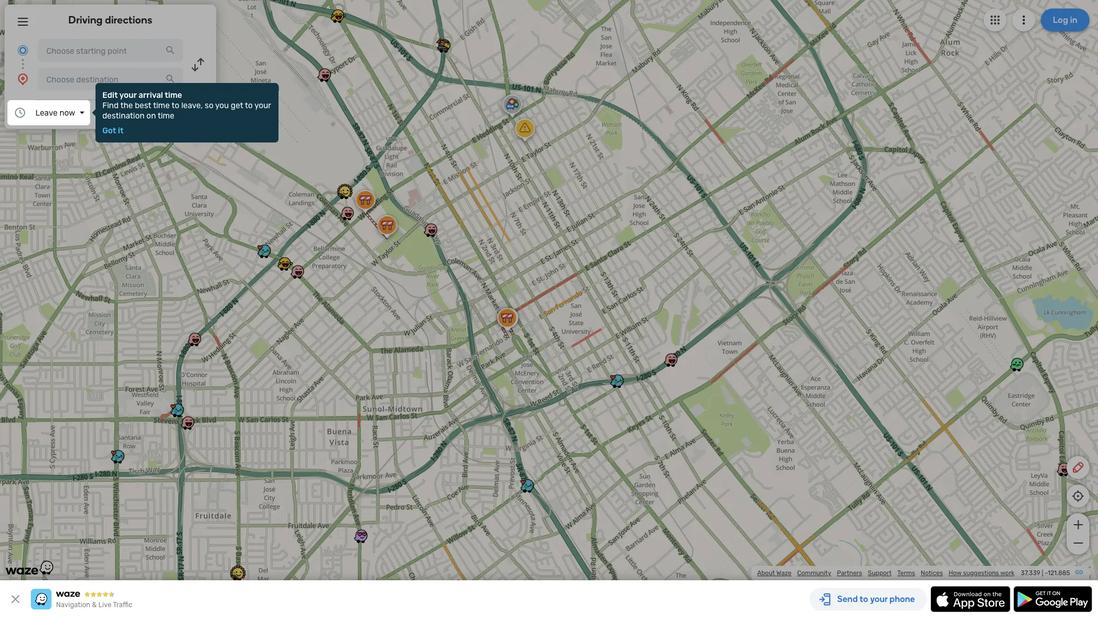 Task type: describe. For each thing, give the bounding box(es) containing it.
navigation
[[56, 601, 90, 609]]

clock image
[[13, 106, 27, 120]]

got it button
[[102, 126, 124, 135]]

Choose destination text field
[[38, 68, 183, 90]]

work
[[1001, 569, 1015, 577]]

driving directions
[[68, 14, 152, 26]]

on
[[147, 111, 156, 120]]

zoom out image
[[1072, 536, 1086, 550]]

2 vertical spatial time
[[158, 111, 175, 120]]

current location image
[[16, 43, 30, 57]]

link image
[[1075, 568, 1085, 577]]

directions
[[105, 14, 152, 26]]

how
[[949, 569, 962, 577]]

suggestions
[[964, 569, 1000, 577]]

Choose starting point text field
[[38, 39, 183, 62]]

1 to from the left
[[172, 100, 179, 110]]

partners link
[[838, 569, 863, 577]]

about waze community partners support terms notices how suggestions work
[[758, 569, 1015, 577]]

arrival
[[139, 90, 163, 100]]

37.339 | -121.885
[[1022, 569, 1071, 577]]

edit
[[102, 90, 118, 100]]

it
[[118, 126, 124, 135]]

partners
[[838, 569, 863, 577]]

how suggestions work link
[[949, 569, 1015, 577]]

terms link
[[898, 569, 916, 577]]

community
[[798, 569, 832, 577]]

edit your arrival time find the best time to leave, so you get to your destination on time got it
[[102, 90, 271, 135]]

x image
[[9, 592, 22, 606]]

so
[[205, 100, 214, 110]]

traffic
[[113, 601, 132, 609]]

the
[[120, 100, 133, 110]]



Task type: locate. For each thing, give the bounding box(es) containing it.
time up the leave,
[[165, 90, 182, 100]]

navigation & live traffic
[[56, 601, 132, 609]]

now
[[59, 108, 75, 117]]

got
[[102, 126, 116, 135]]

0 vertical spatial your
[[119, 90, 137, 100]]

waze
[[777, 569, 792, 577]]

leave,
[[181, 100, 203, 110]]

find
[[102, 100, 119, 110]]

-
[[1046, 569, 1049, 577]]

time up the on
[[153, 100, 170, 110]]

about waze link
[[758, 569, 792, 577]]

to
[[172, 100, 179, 110], [245, 100, 253, 110]]

2 to from the left
[[245, 100, 253, 110]]

zoom in image
[[1072, 518, 1086, 532]]

get
[[231, 100, 243, 110]]

live
[[98, 601, 112, 609]]

1 vertical spatial time
[[153, 100, 170, 110]]

support
[[869, 569, 892, 577]]

1 vertical spatial your
[[255, 100, 271, 110]]

support link
[[869, 569, 892, 577]]

you
[[215, 100, 229, 110]]

to right get
[[245, 100, 253, 110]]

&
[[92, 601, 97, 609]]

community link
[[798, 569, 832, 577]]

best
[[135, 100, 151, 110]]

time right the on
[[158, 111, 175, 120]]

your up the
[[119, 90, 137, 100]]

0 horizontal spatial to
[[172, 100, 179, 110]]

leave now
[[35, 108, 75, 117]]

driving
[[68, 14, 103, 26]]

time
[[165, 90, 182, 100], [153, 100, 170, 110], [158, 111, 175, 120]]

pencil image
[[1072, 461, 1086, 474]]

0 vertical spatial time
[[165, 90, 182, 100]]

your right get
[[255, 100, 271, 110]]

1 horizontal spatial to
[[245, 100, 253, 110]]

notices link
[[922, 569, 944, 577]]

37.339
[[1022, 569, 1041, 577]]

terms
[[898, 569, 916, 577]]

your
[[119, 90, 137, 100], [255, 100, 271, 110]]

notices
[[922, 569, 944, 577]]

leave
[[35, 108, 58, 117]]

|
[[1043, 569, 1044, 577]]

121.885
[[1049, 569, 1071, 577]]

0 horizontal spatial your
[[119, 90, 137, 100]]

to left the leave,
[[172, 100, 179, 110]]

1 horizontal spatial your
[[255, 100, 271, 110]]

destination
[[102, 111, 145, 120]]

location image
[[16, 72, 30, 86]]

about
[[758, 569, 776, 577]]



Task type: vqa. For each thing, say whether or not it's contained in the screenshot.
the bottom OR
no



